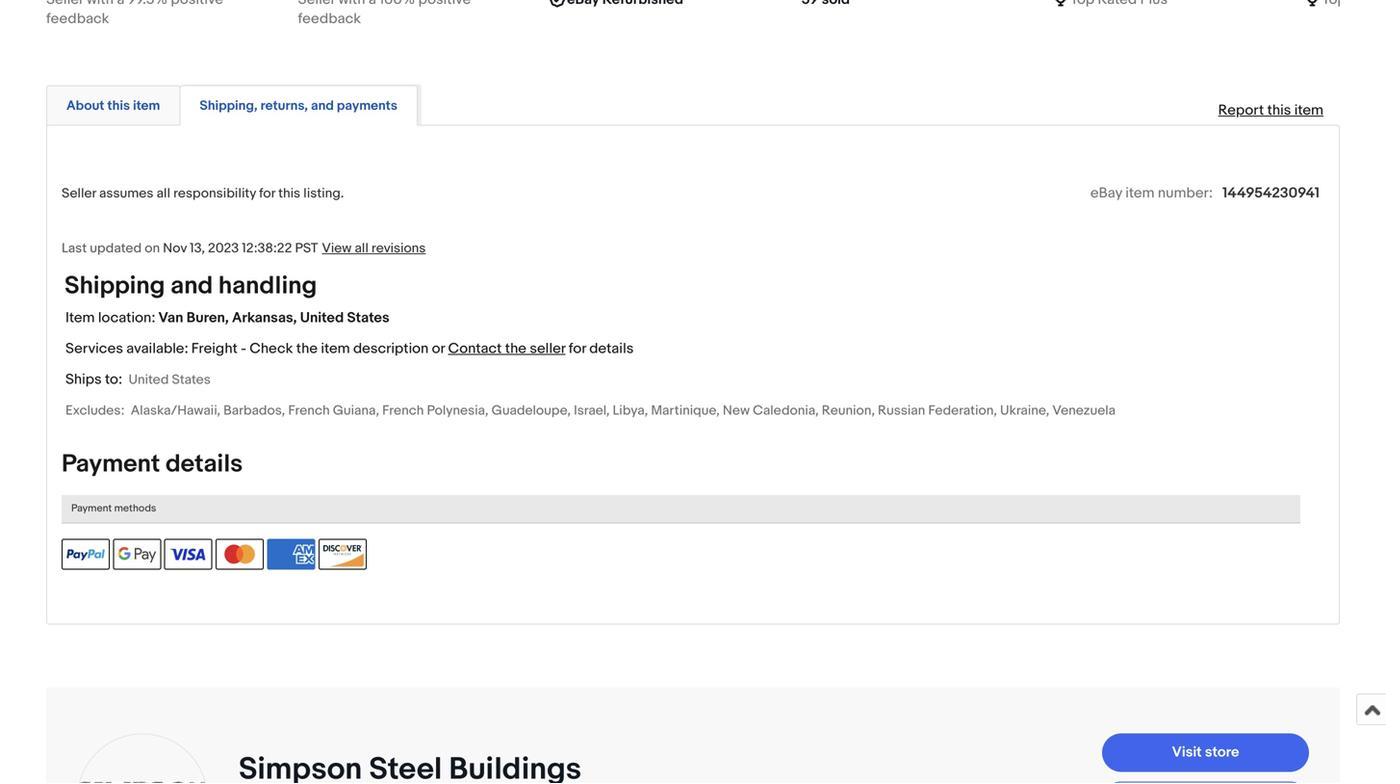Task type: describe. For each thing, give the bounding box(es) containing it.
2 the from the left
[[505, 340, 527, 357]]

israel,
[[574, 403, 610, 419]]

freight
[[191, 340, 238, 357]]

ukraine,
[[1001, 403, 1050, 419]]

ebay item number: 144954230941
[[1091, 185, 1321, 202]]

returns,
[[261, 98, 308, 114]]

russian
[[878, 403, 926, 419]]

store
[[1206, 743, 1240, 761]]

payment details
[[62, 449, 243, 479]]

van
[[158, 309, 183, 326]]

item inside button
[[133, 98, 160, 114]]

item location: van buren, arkansas, united states
[[65, 309, 390, 326]]

feedback for seller with a 100% positive feedback
[[298, 10, 361, 28]]

visit store
[[1173, 743, 1240, 761]]

item left description
[[321, 340, 350, 357]]

paypal image
[[62, 539, 110, 570]]

buren,
[[187, 309, 229, 326]]

available:
[[126, 340, 189, 357]]

about
[[66, 98, 104, 114]]

13,
[[190, 241, 205, 257]]

excludes:
[[65, 403, 125, 419]]

methods
[[114, 502, 156, 515]]

payment for payment methods
[[71, 502, 112, 515]]

shipping and handling
[[65, 271, 317, 301]]

tab list containing about this item
[[46, 82, 1341, 126]]

item right report
[[1295, 102, 1324, 119]]

payment for payment details
[[62, 449, 160, 479]]

report
[[1219, 102, 1265, 119]]

12:38:22
[[242, 241, 292, 257]]

on
[[145, 241, 160, 257]]

responsibility
[[173, 186, 256, 202]]

arkansas,
[[232, 309, 297, 326]]

2 french from the left
[[383, 403, 424, 419]]

this for report
[[1268, 102, 1292, 119]]

about this item
[[66, 98, 160, 114]]

item
[[65, 309, 95, 326]]

100%
[[380, 0, 415, 8]]

number:
[[1159, 185, 1214, 202]]

1 horizontal spatial for
[[569, 340, 586, 357]]

last
[[62, 241, 87, 257]]

contact the seller link
[[448, 340, 566, 357]]

about this item button
[[66, 97, 160, 115]]

1 the from the left
[[296, 340, 318, 357]]

item right ebay
[[1126, 185, 1155, 202]]

last updated on nov 13, 2023 12:38:22 pst view all revisions
[[62, 241, 426, 257]]

venezuela
[[1053, 403, 1116, 419]]

polynesia,
[[427, 403, 489, 419]]

positive for 100%
[[419, 0, 471, 8]]

barbados,
[[224, 403, 285, 419]]

0 vertical spatial for
[[259, 186, 275, 202]]

view all revisions link
[[318, 240, 426, 257]]

contact
[[448, 340, 502, 357]]

pst
[[295, 241, 318, 257]]

updated
[[90, 241, 142, 257]]

shipping
[[65, 271, 165, 301]]

shipping, returns, and payments button
[[200, 97, 398, 115]]

Seller with a 99.5% positive feedback text field
[[46, 0, 279, 29]]

visa image
[[164, 539, 213, 570]]

ships to: united states
[[65, 371, 211, 388]]

american express image
[[267, 539, 315, 570]]

a for 99.5%
[[117, 0, 125, 8]]

states inside ships to: united states
[[172, 372, 211, 388]]

positive for 99.5%
[[171, 0, 224, 8]]

payment methods
[[71, 502, 156, 515]]

0 vertical spatial details
[[590, 340, 634, 357]]



Task type: vqa. For each thing, say whether or not it's contained in the screenshot.
with
yes



Task type: locate. For each thing, give the bounding box(es) containing it.
seller inside "seller with a 99.5% positive feedback"
[[46, 0, 83, 8]]

0 horizontal spatial the
[[296, 340, 318, 357]]

positive right "99.5%"
[[171, 0, 224, 8]]

0 horizontal spatial a
[[117, 0, 125, 8]]

seller
[[530, 340, 566, 357]]

1 horizontal spatial feedback
[[298, 10, 361, 28]]

1 horizontal spatial a
[[369, 0, 376, 8]]

this right report
[[1268, 102, 1292, 119]]

states
[[347, 309, 390, 326], [172, 372, 211, 388]]

the left seller
[[505, 340, 527, 357]]

positive
[[171, 0, 224, 8], [419, 0, 471, 8]]

tab list
[[46, 82, 1341, 126]]

all right assumes
[[157, 186, 170, 202]]

0 vertical spatial states
[[347, 309, 390, 326]]

french
[[288, 403, 330, 419], [383, 403, 424, 419]]

0 horizontal spatial and
[[171, 271, 213, 301]]

feedback up shipping, returns, and payments button
[[298, 10, 361, 28]]

2 horizontal spatial this
[[1268, 102, 1292, 119]]

seller left "99.5%"
[[46, 0, 83, 8]]

positive inside "seller with a 99.5% positive feedback"
[[171, 0, 224, 8]]

1 horizontal spatial details
[[590, 340, 634, 357]]

caledonia,
[[753, 403, 819, 419]]

1 with from the left
[[87, 0, 114, 8]]

payments
[[337, 98, 398, 114]]

shipping,
[[200, 98, 258, 114]]

ebay
[[1091, 185, 1123, 202]]

and
[[311, 98, 334, 114], [171, 271, 213, 301]]

guiana,
[[333, 403, 379, 419]]

discover image
[[319, 539, 367, 570]]

positive right 100%
[[419, 0, 471, 8]]

144954230941
[[1223, 185, 1321, 202]]

1 horizontal spatial the
[[505, 340, 527, 357]]

0 horizontal spatial with
[[87, 0, 114, 8]]

2 feedback from the left
[[298, 10, 361, 28]]

feedback inside seller with a 100% positive feedback
[[298, 10, 361, 28]]

excludes: alaska/hawaii, barbados, french guiana, french polynesia, guadeloupe, israel, libya, martinique, new caledonia, reunion, russian federation, ukraine, venezuela
[[65, 403, 1116, 419]]

visit store link
[[1103, 733, 1310, 772]]

None text field
[[567, 0, 684, 9], [802, 0, 851, 9], [1323, 0, 1387, 9], [567, 0, 684, 9], [802, 0, 851, 9], [1323, 0, 1387, 9]]

seller left 100%
[[298, 0, 335, 8]]

1 horizontal spatial and
[[311, 98, 334, 114]]

-
[[241, 340, 247, 357]]

item right the about
[[133, 98, 160, 114]]

details down 'alaska/hawaii,'
[[166, 449, 243, 479]]

united up services available: freight - check the item description or contact the seller for details
[[300, 309, 344, 326]]

this
[[107, 98, 130, 114], [1268, 102, 1292, 119], [278, 186, 301, 202]]

all right view
[[355, 241, 369, 257]]

martinique,
[[651, 403, 720, 419]]

seller inside seller with a 100% positive feedback
[[298, 0, 335, 8]]

0 horizontal spatial positive
[[171, 0, 224, 8]]

seller with a 99.5% positive feedback
[[46, 0, 227, 28]]

1 horizontal spatial united
[[300, 309, 344, 326]]

0 vertical spatial payment
[[62, 449, 160, 479]]

new
[[723, 403, 750, 419]]

payment up 'payment methods'
[[62, 449, 160, 479]]

and right returns,
[[311, 98, 334, 114]]

states up 'alaska/hawaii,'
[[172, 372, 211, 388]]

services available: freight - check the item description or contact the seller for details
[[65, 340, 634, 357]]

seller
[[46, 0, 83, 8], [298, 0, 335, 8], [62, 186, 96, 202]]

0 horizontal spatial this
[[107, 98, 130, 114]]

0 horizontal spatial united
[[129, 372, 169, 388]]

2 positive from the left
[[419, 0, 471, 8]]

1 vertical spatial united
[[129, 372, 169, 388]]

with inside seller with a 100% positive feedback
[[339, 0, 366, 8]]

and inside button
[[311, 98, 334, 114]]

with for 99.5%
[[87, 0, 114, 8]]

french left guiana, on the left of the page
[[288, 403, 330, 419]]

Seller with a 100% positive feedback text field
[[298, 0, 531, 29]]

for right seller
[[569, 340, 586, 357]]

and up buren,
[[171, 271, 213, 301]]

united down "available:"
[[129, 372, 169, 388]]

1 vertical spatial for
[[569, 340, 586, 357]]

seller assumes all responsibility for this listing.
[[62, 186, 344, 202]]

None text field
[[1071, 0, 1168, 9]]

this left listing.
[[278, 186, 301, 202]]

location:
[[98, 309, 156, 326]]

to:
[[105, 371, 122, 388]]

0 horizontal spatial states
[[172, 372, 211, 388]]

this for about
[[107, 98, 130, 114]]

ships
[[65, 371, 102, 388]]

reunion,
[[822, 403, 875, 419]]

1 french from the left
[[288, 403, 330, 419]]

positive inside seller with a 100% positive feedback
[[419, 0, 471, 8]]

shipping, returns, and payments
[[200, 98, 398, 114]]

0 horizontal spatial details
[[166, 449, 243, 479]]

a for 100%
[[369, 0, 376, 8]]

this inside report this item link
[[1268, 102, 1292, 119]]

1 a from the left
[[117, 0, 125, 8]]

nov
[[163, 241, 187, 257]]

details
[[590, 340, 634, 357], [166, 449, 243, 479]]

the
[[296, 340, 318, 357], [505, 340, 527, 357]]

1 positive from the left
[[171, 0, 224, 8]]

seller for seller with a 99.5% positive feedback
[[46, 0, 83, 8]]

this right the about
[[107, 98, 130, 114]]

0 horizontal spatial feedback
[[46, 10, 109, 28]]

feedback inside "seller with a 99.5% positive feedback"
[[46, 10, 109, 28]]

united inside ships to: united states
[[129, 372, 169, 388]]

libya,
[[613, 403, 648, 419]]

united
[[300, 309, 344, 326], [129, 372, 169, 388]]

for
[[259, 186, 275, 202], [569, 340, 586, 357]]

1 feedback from the left
[[46, 10, 109, 28]]

feedback
[[46, 10, 109, 28], [298, 10, 361, 28]]

0 vertical spatial united
[[300, 309, 344, 326]]

1 horizontal spatial with
[[339, 0, 366, 8]]

1 vertical spatial payment
[[71, 502, 112, 515]]

view
[[322, 241, 352, 257]]

2023
[[208, 241, 239, 257]]

revisions
[[372, 241, 426, 257]]

all
[[157, 186, 170, 202], [355, 241, 369, 257]]

with inside "seller with a 99.5% positive feedback"
[[87, 0, 114, 8]]

0 vertical spatial all
[[157, 186, 170, 202]]

payment
[[62, 449, 160, 479], [71, 502, 112, 515]]

listing.
[[304, 186, 344, 202]]

seller with a 100% positive feedback
[[298, 0, 475, 28]]

states up services available: freight - check the item description or contact the seller for details
[[347, 309, 390, 326]]

description
[[353, 340, 429, 357]]

seller left assumes
[[62, 186, 96, 202]]

0 horizontal spatial all
[[157, 186, 170, 202]]

item
[[133, 98, 160, 114], [1295, 102, 1324, 119], [1126, 185, 1155, 202], [321, 340, 350, 357]]

seller for seller assumes all responsibility for this listing.
[[62, 186, 96, 202]]

seller with a 100% positive feedback link
[[298, 0, 531, 29]]

1 vertical spatial and
[[171, 271, 213, 301]]

seller for seller with a 100% positive feedback
[[298, 0, 335, 8]]

a left 100%
[[369, 0, 376, 8]]

federation,
[[929, 403, 998, 419]]

with left 100%
[[339, 0, 366, 8]]

french right guiana, on the left of the page
[[383, 403, 424, 419]]

0 horizontal spatial for
[[259, 186, 275, 202]]

check
[[250, 340, 293, 357]]

assumes
[[99, 186, 154, 202]]

1 vertical spatial all
[[355, 241, 369, 257]]

0 horizontal spatial french
[[288, 403, 330, 419]]

2 a from the left
[[369, 0, 376, 8]]

feedback for seller with a 99.5% positive feedback
[[46, 10, 109, 28]]

the right check
[[296, 340, 318, 357]]

1 vertical spatial details
[[166, 449, 243, 479]]

with left "99.5%"
[[87, 0, 114, 8]]

1 horizontal spatial french
[[383, 403, 424, 419]]

a inside "seller with a 99.5% positive feedback"
[[117, 0, 125, 8]]

a inside seller with a 100% positive feedback
[[369, 0, 376, 8]]

a left "99.5%"
[[117, 0, 125, 8]]

details right seller
[[590, 340, 634, 357]]

visit
[[1173, 743, 1203, 761]]

with
[[87, 0, 114, 8], [339, 0, 366, 8]]

2 with from the left
[[339, 0, 366, 8]]

report this item link
[[1209, 92, 1334, 129]]

payment left methods
[[71, 502, 112, 515]]

with for 100%
[[339, 0, 366, 8]]

1 horizontal spatial positive
[[419, 0, 471, 8]]

report this item
[[1219, 102, 1324, 119]]

feedback up the about
[[46, 10, 109, 28]]

0 vertical spatial and
[[311, 98, 334, 114]]

alaska/hawaii,
[[131, 403, 221, 419]]

1 horizontal spatial this
[[278, 186, 301, 202]]

google pay image
[[113, 539, 161, 570]]

handling
[[219, 271, 317, 301]]

master card image
[[216, 539, 264, 570]]

1 horizontal spatial all
[[355, 241, 369, 257]]

1 horizontal spatial states
[[347, 309, 390, 326]]

seller with a 99.5% positive feedback link
[[46, 0, 279, 29]]

or
[[432, 340, 445, 357]]

99.5%
[[128, 0, 168, 8]]

services
[[65, 340, 123, 357]]

this inside about this item button
[[107, 98, 130, 114]]

for right responsibility
[[259, 186, 275, 202]]

a
[[117, 0, 125, 8], [369, 0, 376, 8]]

guadeloupe,
[[492, 403, 571, 419]]

1 vertical spatial states
[[172, 372, 211, 388]]



